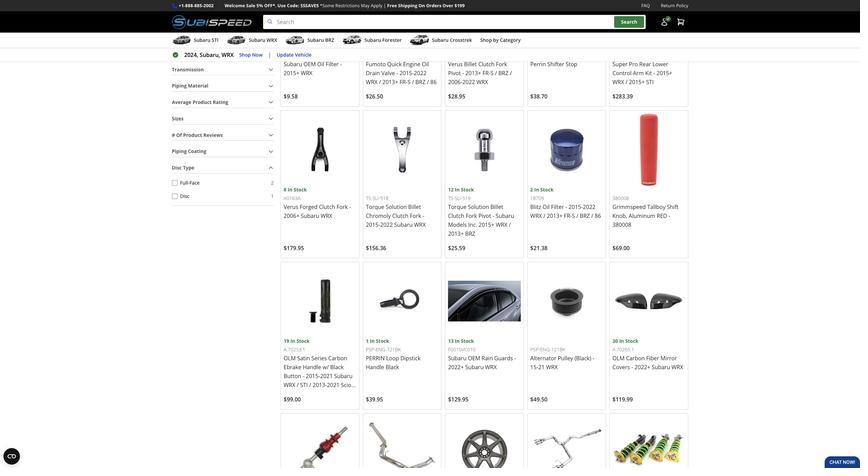 Task type: describe. For each thing, give the bounding box(es) containing it.
888-
[[185, 2, 195, 9]]

type
[[183, 165, 195, 171]]

fork inside verus billet clutch fork pivot - 2013+ fr-s / brz / 2006-2022 wrx
[[496, 61, 508, 68]]

perrin shifter stop image
[[531, 0, 603, 43]]

forester inside dropdown button
[[383, 37, 402, 43]]

piping for piping coating
[[172, 148, 187, 155]]

885-
[[195, 2, 204, 9]]

handle for perrin
[[366, 364, 385, 372]]

#
[[172, 132, 175, 138]]

pulley
[[558, 355, 574, 363]]

super pro rear lower control arm kit - 2015+ wrx / 2015+ sti image
[[613, 0, 686, 43]]

rain
[[482, 355, 493, 363]]

stock for olm carbon fiber mirror covers - 2022+ subaru wrx
[[626, 338, 639, 345]]

fiber
[[647, 355, 660, 363]]

1 horizontal spatial 2013-
[[313, 382, 327, 389]]

1 vertical spatial 2021
[[327, 382, 340, 389]]

wrx inside 30 in stock a.70265.1 olm carbon fiber mirror covers - 2022+ subaru wrx
[[672, 364, 684, 372]]

$25.59
[[449, 245, 466, 252]]

in for perrin loop dipstick handle black
[[370, 338, 375, 345]]

121bk
[[552, 347, 566, 353]]

$49.50
[[531, 396, 548, 404]]

$179.95
[[284, 245, 304, 252]]

olm for olm satin series carbon ebrake handle w/ black button - 2015-2021 subaru wrx / sti / 2013-2021 scion fr-s / subaru brz / toyota 86 / 2014-2018 forester / 2013-2017 crosstrek
[[284, 355, 296, 363]]

stop
[[566, 61, 578, 68]]

- inside 19 in stock a.70253.1 olm satin series carbon ebrake handle w/ black button - 2015-2021 subaru wrx / sti / 2013-2021 scion fr-s / subaru brz / toyota 86 / 2014-2018 forester / 2013-2017 crosstrek
[[303, 373, 305, 380]]

off*.
[[264, 2, 277, 9]]

a subaru crosstrek thumbnail image image
[[410, 35, 430, 45]]

stock right 11
[[626, 44, 639, 50]]

on
[[419, 2, 425, 9]]

- inside subaru oem oil filter - 2015+ wrx
[[340, 61, 342, 68]]

11
[[613, 44, 619, 50]]

brz inside dropdown button
[[326, 37, 335, 43]]

2013+ inside 12 in stock ts-su-519 torque solution billet clutch fork pivot - subaru models inc. 2015+ wrx / 2013+ brz
[[449, 230, 464, 238]]

search button
[[615, 16, 645, 28]]

0 vertical spatial product
[[193, 99, 212, 105]]

stock for perrin loop dipstick handle black
[[376, 338, 389, 345]]

solution inside 12 in stock ts-su-519 torque solution billet clutch fork pivot - subaru models inc. 2015+ wrx / 2013+ brz
[[468, 203, 489, 211]]

perrin
[[366, 355, 385, 363]]

psp- inside 1 in stock psp-eng-721bk perrin loop dipstick handle black
[[366, 347, 376, 353]]

billet inside 12 in stock ts-su-519 torque solution billet clutch fork pivot - subaru models inc. 2015+ wrx / 2013+ brz
[[491, 203, 504, 211]]

toyota
[[335, 391, 352, 398]]

inc.
[[469, 221, 478, 229]]

blitz oil filter - 2015-2022 wrx / 2013+ fr-s / brz / 86 image
[[531, 114, 603, 186]]

1 vertical spatial product
[[183, 132, 202, 138]]

in down subaru crosstrek
[[453, 44, 457, 50]]

- inside grimmspeed tallboy shift knob, aluminum red - 380008
[[669, 212, 671, 220]]

subaru inside dropdown button
[[194, 37, 211, 43]]

shifter
[[548, 61, 565, 68]]

$156.36
[[366, 245, 387, 252]]

handle for series
[[303, 364, 321, 372]]

stock down subaru crosstrek
[[459, 44, 472, 50]]

- inside super pro rear lower control arm kit - 2015+ wrx / 2015+ sti
[[654, 70, 656, 77]]

wrx inside the fumoto quick engine oil drain valve - 2015-2022 wrx / 2013+ fr-s / brz / 86
[[366, 78, 378, 86]]

- inside 2 in stock 18709 blitz oil filter - 2015-2022 wrx / 2013+ fr-s / brz / 86
[[566, 203, 568, 211]]

guards
[[495, 355, 513, 363]]

grimmspeed tallboy shift knob, aluminum red - 380008
[[613, 203, 679, 229]]

mirror
[[661, 355, 678, 363]]

super pro rear lower control arm kit - 2015+ wrx / 2015+ sti
[[613, 61, 673, 86]]

filter inside 2 in stock 18709 blitz oil filter - 2015-2022 wrx / 2013+ fr-s / brz / 86
[[552, 203, 564, 211]]

subaru sti
[[194, 37, 219, 43]]

wrx inside '13 in stock f0010vc010 subaru oem rain guards - 2022+ subaru wrx'
[[486, 364, 497, 372]]

- inside '13 in stock f0010vc010 subaru oem rain guards - 2022+ subaru wrx'
[[515, 355, 517, 363]]

piping material
[[172, 83, 209, 89]]

fork inside 8 in stock a0163a verus forged clutch fork - 2006+ subaru wrx
[[337, 203, 348, 211]]

s inside verus billet clutch fork pivot - 2013+ fr-s / brz / 2006-2022 wrx
[[491, 70, 494, 77]]

1 for 1 in stock psp-eng-721bk perrin loop dipstick handle black
[[366, 338, 369, 345]]

a.70265.1
[[613, 347, 635, 353]]

piping coating button
[[172, 146, 274, 157]]

subaru inside subaru oem oil filter - 2015+ wrx
[[284, 61, 302, 68]]

in for olm satin series carbon ebrake handle w/ black button - 2015-2021 subaru wrx / sti / 2013-2021 scion fr-s / subaru brz / toyota 86 / 2014-2018 forester / 2013-2017 crosstrek
[[291, 338, 295, 345]]

1 in stock psp-eng-721bk perrin loop dipstick handle black
[[366, 338, 421, 372]]

12
[[449, 187, 454, 193]]

18709
[[531, 195, 545, 202]]

a subaru sti thumbnail image image
[[172, 35, 191, 45]]

transmission button
[[172, 64, 274, 75]]

stock for blitz oil filter - 2015-2022 wrx / 2013+ fr-s / brz / 86
[[541, 187, 554, 193]]

a0163a
[[284, 195, 301, 202]]

loop
[[386, 355, 399, 363]]

2 for 2
[[271, 180, 274, 186]]

2022 inside the fumoto quick engine oil drain valve - 2015-2022 wrx / 2013+ fr-s / brz / 86
[[414, 70, 427, 77]]

brz inside 19 in stock a.70253.1 olm satin series carbon ebrake handle w/ black button - 2015-2021 subaru wrx / sti / 2013-2021 scion fr-s / subaru brz / toyota 86 / 2014-2018 forester / 2013-2017 crosstrek
[[320, 391, 330, 398]]

# of product reviews
[[172, 132, 223, 138]]

shop by category button
[[481, 34, 521, 48]]

piping for piping material
[[172, 83, 187, 89]]

oil inside the fumoto quick engine oil drain valve - 2015-2022 wrx / 2013+ fr-s / brz / 86
[[422, 61, 429, 68]]

verus forged clutch fork - 2006+ subaru wrx image
[[284, 114, 357, 186]]

ebrake
[[284, 364, 302, 372]]

average product rating
[[172, 99, 229, 105]]

brz inside verus billet clutch fork pivot - 2013+ fr-s / brz / 2006-2022 wrx
[[499, 70, 509, 77]]

return
[[661, 2, 676, 9]]

*some restrictions may apply | free shipping on orders over $199
[[320, 2, 465, 9]]

fork inside ts-su-518 torque solution billet chromoly clutch fork - 2015-2022 subaru wrx
[[410, 212, 421, 220]]

quick
[[388, 61, 402, 68]]

perrin
[[531, 61, 546, 68]]

wrx inside subaru oem oil filter - 2015+ wrx
[[301, 70, 313, 77]]

average
[[172, 99, 192, 105]]

shop now link
[[239, 51, 263, 59]]

1 vertical spatial |
[[268, 51, 271, 59]]

721bk
[[387, 347, 401, 353]]

35 in stock
[[366, 44, 392, 50]]

olm for olm carbon fiber mirror covers - 2022+ subaru wrx
[[613, 355, 625, 363]]

0 vertical spatial |
[[384, 2, 386, 9]]

ts-su-518 torque solution billet chromoly clutch fork - 2015-2022 subaru wrx
[[366, 195, 426, 229]]

8 in stock a0163a verus forged clutch fork - 2006+ subaru wrx
[[284, 187, 351, 220]]

in for blitz oil filter - 2015-2022 wrx / 2013+ fr-s / brz / 86
[[535, 187, 540, 193]]

$9.58
[[284, 93, 298, 100]]

piping material button
[[172, 81, 274, 91]]

apply
[[371, 2, 383, 9]]

0 vertical spatial 2021
[[320, 373, 333, 380]]

fumoto quick engine oil drain valve - 2015-2022 wrx / 2013+ fr-s / brz / 86
[[366, 61, 437, 86]]

subispeed logo image
[[172, 15, 252, 29]]

subaru inside 30 in stock a.70265.1 olm carbon fiber mirror covers - 2022+ subaru wrx
[[652, 364, 671, 372]]

transmission
[[172, 66, 204, 73]]

- inside the fumoto quick engine oil drain valve - 2015-2022 wrx / 2013+ fr-s / brz / 86
[[397, 70, 398, 77]]

2015- inside the fumoto quick engine oil drain valve - 2015-2022 wrx / 2013+ fr-s / brz / 86
[[400, 70, 414, 77]]

forged
[[300, 203, 318, 211]]

material
[[188, 83, 209, 89]]

shop by category
[[481, 37, 521, 43]]

brz inside 12 in stock ts-su-519 torque solution billet clutch fork pivot - subaru models inc. 2015+ wrx / 2013+ brz
[[466, 230, 476, 238]]

oem inside '13 in stock f0010vc010 subaru oem rain guards - 2022+ subaru wrx'
[[468, 355, 481, 363]]

pro
[[630, 61, 638, 68]]

clutch inside 12 in stock ts-su-519 torque solution billet clutch fork pivot - subaru models inc. 2015+ wrx / 2013+ brz
[[449, 212, 465, 220]]

red
[[657, 212, 668, 220]]

- inside verus billet clutch fork pivot - 2013+ fr-s / brz / 2006-2022 wrx
[[463, 70, 464, 77]]

2022 inside ts-su-518 torque solution billet chromoly clutch fork - 2015-2022 subaru wrx
[[381, 221, 393, 229]]

search
[[622, 19, 638, 25]]

2015+ down the lower
[[657, 70, 673, 77]]

clutch inside verus billet clutch fork pivot - 2013+ fr-s / brz / 2006-2022 wrx
[[479, 61, 495, 68]]

average product rating button
[[172, 97, 274, 108]]

rating
[[213, 99, 229, 105]]

clutch inside ts-su-518 torque solution billet chromoly clutch fork - 2015-2022 subaru wrx
[[393, 212, 409, 220]]

/ inside 12 in stock ts-su-519 torque solution billet clutch fork pivot - subaru models inc. 2015+ wrx / 2013+ brz
[[509, 221, 511, 229]]

8 for 8 in stock
[[449, 44, 451, 50]]

vehicle
[[295, 51, 312, 58]]

isc n1 v2 track coilover kit (10k front & 10k rear) - 2022+ subaru wrx image
[[613, 417, 686, 469]]

$99.00
[[284, 396, 301, 404]]

tallboy
[[648, 203, 666, 211]]

wrx inside subaru wrx dropdown button
[[267, 37, 277, 43]]

olm satin series carbon ebrake handle w/ black button - 2015-2021 subaru wrx / sti / 2013-2021 scion fr-s / subaru brz / toyota 86 / 2014-2018 forester / 2013-2017 crosstrek image
[[284, 265, 357, 338]]

subaru inside 12 in stock ts-su-519 torque solution billet clutch fork pivot - subaru models inc. 2015+ wrx / 2013+ brz
[[496, 212, 515, 220]]

in for olm carbon fiber mirror covers - 2022+ subaru wrx
[[620, 338, 625, 345]]

wrx inside super pro rear lower control arm kit - 2015+ wrx / 2015+ sti
[[613, 78, 625, 86]]

f0010vc010
[[449, 347, 476, 353]]

12 in stock ts-su-519 torque solution billet clutch fork pivot - subaru models inc. 2015+ wrx / 2013+ brz
[[449, 187, 515, 238]]

- inside psp-eng-121bk alternator pulley (black) - 15-21 wrx
[[593, 355, 595, 363]]

subaru wrx button
[[227, 34, 277, 48]]

return policy
[[661, 2, 689, 9]]

- inside 30 in stock a.70265.1 olm carbon fiber mirror covers - 2022+ subaru wrx
[[632, 364, 634, 372]]

5%
[[257, 2, 263, 9]]

in for subaru oem rain guards - 2022+ subaru wrx
[[455, 338, 460, 345]]

wrx inside 19 in stock a.70253.1 olm satin series carbon ebrake handle w/ black button - 2015-2021 subaru wrx / sti / 2013-2021 scion fr-s / subaru brz / toyota 86 / 2014-2018 forester / 2013-2017 crosstrek
[[284, 382, 296, 389]]

wrx inside verus billet clutch fork pivot - 2013+ fr-s / brz / 2006-2022 wrx
[[477, 78, 489, 86]]

forester inside 19 in stock a.70253.1 olm satin series carbon ebrake handle w/ black button - 2015-2021 subaru wrx / sti / 2013-2021 scion fr-s / subaru brz / toyota 86 / 2014-2018 forester / 2013-2017 crosstrek
[[323, 400, 345, 407]]

chromoly
[[366, 212, 391, 220]]

perrin shifter stop
[[531, 61, 578, 68]]

arm
[[634, 70, 644, 77]]

a subaru brz thumbnail image image
[[286, 35, 305, 45]]

19 in stock a.70253.1 olm satin series carbon ebrake handle w/ black button - 2015-2021 subaru wrx / sti / 2013-2021 scion fr-s / subaru brz / toyota 86 / 2014-2018 forester / 2013-2017 crosstrek
[[284, 338, 355, 416]]

+1-888-885-2002 link
[[179, 2, 214, 9]]

verus inside verus billet clutch fork pivot - 2013+ fr-s / brz / 2006-2022 wrx
[[449, 61, 463, 68]]

filter inside subaru oem oil filter - 2015+ wrx
[[326, 61, 339, 68]]

black inside 1 in stock psp-eng-721bk perrin loop dipstick handle black
[[386, 364, 399, 372]]

in right 35
[[373, 44, 378, 50]]

oil inside subaru oem oil filter - 2015+ wrx
[[318, 61, 325, 68]]

380008 inside grimmspeed tallboy shift knob, aluminum red - 380008
[[613, 221, 632, 229]]

grimmspeed tallboy shift knob, aluminum red - 380008 image
[[613, 114, 686, 186]]

13 in stock f0010vc010 subaru oem rain guards - 2022+ subaru wrx
[[449, 338, 517, 372]]

2022 inside verus billet clutch fork pivot - 2013+ fr-s / brz / 2006-2022 wrx
[[463, 78, 475, 86]]

subaru wrx
[[249, 37, 277, 43]]

Disc button
[[172, 194, 177, 199]]

2013+ inside verus billet clutch fork pivot - 2013+ fr-s / brz / 2006-2022 wrx
[[466, 70, 482, 77]]

s inside the fumoto quick engine oil drain valve - 2015-2022 wrx / 2013+ fr-s / brz / 86
[[408, 78, 411, 86]]

2018
[[309, 400, 322, 407]]

a.70253.1
[[284, 347, 306, 353]]

alternator pulley (black) - 15-21 wrx image
[[531, 265, 603, 338]]

/ inside super pro rear lower control arm kit - 2015+ wrx / 2015+ sti
[[626, 78, 628, 86]]

search input field
[[263, 15, 646, 29]]

torque inside 12 in stock ts-su-519 torque solution billet clutch fork pivot - subaru models inc. 2015+ wrx / 2013+ brz
[[449, 203, 467, 211]]

in for torque solution billet clutch fork pivot - subaru models inc. 2015+ wrx / 2013+ brz
[[455, 187, 460, 193]]

subaru forester
[[365, 37, 402, 43]]



Task type: vqa. For each thing, say whether or not it's contained in the screenshot.
Spend another $ 41.00 for Free Shipping! to the bottom
no



Task type: locate. For each thing, give the bounding box(es) containing it.
1 horizontal spatial torque
[[449, 203, 467, 211]]

crosstrek down 2018
[[312, 409, 337, 416]]

black right w/
[[331, 364, 344, 372]]

in right 11
[[620, 44, 625, 50]]

1 horizontal spatial pivot
[[479, 212, 492, 220]]

0 horizontal spatial solution
[[386, 203, 407, 211]]

crosstrek inside 19 in stock a.70253.1 olm satin series carbon ebrake handle w/ black button - 2015-2021 subaru wrx / sti / 2013-2021 scion fr-s / subaru brz / toyota 86 / 2014-2018 forester / 2013-2017 crosstrek
[[312, 409, 337, 416]]

1 horizontal spatial 86
[[431, 78, 437, 86]]

8 up a0163a
[[284, 187, 287, 193]]

subaru forester button
[[343, 34, 402, 48]]

1 horizontal spatial olm
[[613, 355, 625, 363]]

piping
[[172, 83, 187, 89], [172, 148, 187, 155]]

2 psp- from the left
[[531, 347, 541, 353]]

billet inside verus billet clutch fork pivot - 2013+ fr-s / brz / 2006-2022 wrx
[[465, 61, 477, 68]]

1 olm from the left
[[284, 355, 296, 363]]

reviews
[[203, 132, 223, 138]]

2015+ down arm
[[630, 78, 645, 86]]

stock up a0163a
[[294, 187, 307, 193]]

1 carbon from the left
[[329, 355, 347, 363]]

crosstrek up 8 in stock
[[450, 37, 472, 43]]

1 vertical spatial 2013-
[[284, 409, 298, 416]]

2015- inside 2 in stock 18709 blitz oil filter - 2015-2022 wrx / 2013+ fr-s / brz / 86
[[569, 203, 583, 211]]

1 vertical spatial oem
[[468, 355, 481, 363]]

0 vertical spatial 86
[[431, 78, 437, 86]]

in for verus forged clutch fork - 2006+ subaru wrx
[[288, 187, 293, 193]]

sizes button
[[172, 114, 274, 124]]

oil right blitz
[[543, 203, 550, 211]]

2021 up toyota
[[327, 382, 340, 389]]

wrx inside 12 in stock ts-su-519 torque solution billet clutch fork pivot - subaru models inc. 2015+ wrx / 2013+ brz
[[496, 221, 508, 229]]

30 in stock a.70265.1 olm carbon fiber mirror covers - 2022+ subaru wrx
[[613, 338, 684, 372]]

2022+ inside 30 in stock a.70265.1 olm carbon fiber mirror covers - 2022+ subaru wrx
[[635, 364, 651, 372]]

subaru crosstrek button
[[410, 34, 472, 48]]

verus
[[449, 61, 463, 68], [284, 203, 299, 211]]

ts- inside ts-su-518 torque solution billet chromoly clutch fork - 2015-2022 subaru wrx
[[366, 195, 373, 202]]

- inside 8 in stock a0163a verus forged clutch fork - 2006+ subaru wrx
[[350, 203, 351, 211]]

engine
[[404, 61, 421, 68]]

2013+ inside 2 in stock 18709 blitz oil filter - 2015-2022 wrx / 2013+ fr-s / brz / 86
[[547, 212, 563, 220]]

| left free
[[384, 2, 386, 9]]

8 for 8 in stock a0163a verus forged clutch fork - 2006+ subaru wrx
[[284, 187, 287, 193]]

2 carbon from the left
[[627, 355, 645, 363]]

eng- inside psp-eng-121bk alternator pulley (black) - 15-21 wrx
[[541, 347, 552, 353]]

eng-
[[376, 347, 387, 353], [541, 347, 552, 353]]

psp-eng-121bk alternator pulley (black) - 15-21 wrx
[[531, 347, 595, 372]]

sti down the kit
[[647, 78, 654, 86]]

$199
[[455, 2, 465, 9]]

0 horizontal spatial sti
[[212, 37, 219, 43]]

code:
[[287, 2, 300, 9]]

1 horizontal spatial black
[[386, 364, 399, 372]]

filter right blitz
[[552, 203, 564, 211]]

olm up covers on the right
[[613, 355, 625, 363]]

in right 30
[[620, 338, 625, 345]]

verus inside 8 in stock a0163a verus forged clutch fork - 2006+ subaru wrx
[[284, 203, 299, 211]]

subaru,
[[200, 51, 220, 59]]

brz inside 2 in stock 18709 blitz oil filter - 2015-2022 wrx / 2013+ fr-s / brz / 86
[[580, 212, 590, 220]]

1 torque from the left
[[366, 203, 385, 211]]

torque down "519"
[[449, 203, 467, 211]]

2 eng- from the left
[[541, 347, 552, 353]]

in right 12
[[455, 187, 460, 193]]

+1-
[[179, 2, 185, 9]]

su- inside 12 in stock ts-su-519 torque solution billet clutch fork pivot - subaru models inc. 2015+ wrx / 2013+ brz
[[455, 195, 463, 202]]

1 horizontal spatial carbon
[[627, 355, 645, 363]]

1
[[271, 193, 274, 199], [366, 338, 369, 345]]

verus down a0163a
[[284, 203, 299, 211]]

2021
[[320, 373, 333, 380], [327, 382, 340, 389]]

0 vertical spatial 2
[[271, 180, 274, 186]]

sti down button
[[300, 382, 308, 389]]

1 handle from the left
[[303, 364, 321, 372]]

perrin loop dipstick handle black image
[[366, 265, 439, 338]]

1 horizontal spatial filter
[[552, 203, 564, 211]]

0 horizontal spatial su-
[[373, 195, 381, 202]]

may
[[361, 2, 370, 9]]

orders
[[427, 2, 442, 9]]

subaru inside ts-su-518 torque solution billet chromoly clutch fork - 2015-2022 subaru wrx
[[395, 221, 413, 229]]

2 olm from the left
[[613, 355, 625, 363]]

1 vertical spatial 8
[[284, 187, 287, 193]]

shift
[[668, 203, 679, 211]]

eng- up the alternator
[[541, 347, 552, 353]]

0 horizontal spatial oil
[[318, 61, 325, 68]]

subaru inside 8 in stock a0163a verus forged clutch fork - 2006+ subaru wrx
[[301, 212, 320, 220]]

fr- inside 2 in stock 18709 blitz oil filter - 2015-2022 wrx / 2013+ fr-s / brz / 86
[[564, 212, 572, 220]]

0 horizontal spatial 2013-
[[284, 409, 298, 416]]

1 horizontal spatial solution
[[468, 203, 489, 211]]

2 for 2 in stock 18709 blitz oil filter - 2015-2022 wrx / 2013+ fr-s / brz / 86
[[531, 187, 534, 193]]

1 for 1
[[271, 193, 274, 199]]

subaru oem rain guards - 2022+ subaru wrx image
[[449, 265, 521, 338]]

handle
[[303, 364, 321, 372], [366, 364, 385, 372]]

0 horizontal spatial olm
[[284, 355, 296, 363]]

1 psp- from the left
[[366, 347, 376, 353]]

0 vertical spatial crosstrek
[[450, 37, 472, 43]]

torque up chromoly
[[366, 203, 385, 211]]

return policy link
[[661, 2, 689, 9]]

awe track edition exhaust for vb subaru wrx - chrome silver image
[[531, 417, 603, 469]]

carbon
[[329, 355, 347, 363], [627, 355, 645, 363]]

0 horizontal spatial 86
[[284, 400, 290, 407]]

crosstrek
[[450, 37, 472, 43], [312, 409, 337, 416]]

0 vertical spatial 380008
[[613, 195, 630, 202]]

sti inside 19 in stock a.70253.1 olm satin series carbon ebrake handle w/ black button - 2015-2021 subaru wrx / sti / 2013-2021 scion fr-s / subaru brz / toyota 86 / 2014-2018 forester / 2013-2017 crosstrek
[[300, 382, 308, 389]]

brz inside the fumoto quick engine oil drain valve - 2015-2022 wrx / 2013+ fr-s / brz / 86
[[416, 78, 426, 86]]

2013- up 2018
[[313, 382, 327, 389]]

0 vertical spatial 1
[[271, 193, 274, 199]]

stock up a.70265.1
[[626, 338, 639, 345]]

2013-
[[313, 382, 327, 389], [284, 409, 298, 416]]

86 left the 2014- in the bottom left of the page
[[284, 400, 290, 407]]

86 inside 2 in stock 18709 blitz oil filter - 2015-2022 wrx / 2013+ fr-s / brz / 86
[[595, 212, 602, 220]]

0 vertical spatial forester
[[383, 37, 402, 43]]

disc right disc button
[[180, 193, 190, 200]]

in up perrin
[[370, 338, 375, 345]]

stock up f0010vc010
[[461, 338, 474, 345]]

2015-
[[400, 70, 414, 77], [569, 203, 583, 211], [366, 221, 381, 229], [306, 373, 320, 380]]

380008 down knob,
[[613, 221, 632, 229]]

1 vertical spatial sti
[[647, 78, 654, 86]]

fork inside 12 in stock ts-su-519 torque solution billet clutch fork pivot - subaru models inc. 2015+ wrx / 2013+ brz
[[466, 212, 477, 220]]

clutch down by
[[479, 61, 495, 68]]

verus billet clutch fork pivot - 2013+ fr-s / brz / 2006-2022 wrx
[[449, 61, 512, 86]]

0 vertical spatial filter
[[326, 61, 339, 68]]

1 horizontal spatial verus
[[449, 61, 463, 68]]

| right now
[[268, 51, 271, 59]]

olm up ebrake
[[284, 355, 296, 363]]

1 horizontal spatial 2
[[531, 187, 534, 193]]

30
[[613, 338, 619, 345]]

over
[[443, 2, 454, 9]]

psp- inside psp-eng-121bk alternator pulley (black) - 15-21 wrx
[[531, 347, 541, 353]]

0 vertical spatial oem
[[304, 61, 316, 68]]

fr- inside 19 in stock a.70253.1 olm satin series carbon ebrake handle w/ black button - 2015-2021 subaru wrx / sti / 2013-2021 scion fr-s / subaru brz / toyota 86 / 2014-2018 forester / 2013-2017 crosstrek
[[284, 391, 292, 398]]

1 vertical spatial shop
[[239, 51, 251, 58]]

0 horizontal spatial crosstrek
[[312, 409, 337, 416]]

eng- up perrin
[[376, 347, 387, 353]]

welcome
[[225, 2, 245, 9]]

clutch inside 8 in stock a0163a verus forged clutch fork - 2006+ subaru wrx
[[319, 203, 335, 211]]

su- up chromoly
[[373, 195, 381, 202]]

$283.39
[[613, 93, 633, 100]]

handle down series
[[303, 364, 321, 372]]

by
[[494, 37, 499, 43]]

1 2022+ from the left
[[449, 364, 464, 372]]

1 horizontal spatial sti
[[300, 382, 308, 389]]

1 vertical spatial 86
[[595, 212, 602, 220]]

piping up average
[[172, 83, 187, 89]]

in up '18709'
[[535, 187, 540, 193]]

clutch right forged
[[319, 203, 335, 211]]

solution inside ts-su-518 torque solution billet chromoly clutch fork - 2015-2022 subaru wrx
[[386, 203, 407, 211]]

work emotion t7r 18x9.5 +38mm matte gunmetal - 2013-2016 scion fr-s / 2013-2024 subaru brz / 2017-2024 toyota image
[[449, 417, 521, 469]]

carbon inside 30 in stock a.70265.1 olm carbon fiber mirror covers - 2022+ subaru wrx
[[627, 355, 645, 363]]

0 horizontal spatial ts-
[[366, 195, 373, 202]]

oil down subaru brz
[[318, 61, 325, 68]]

380008 up grimmspeed
[[613, 195, 630, 202]]

1 vertical spatial filter
[[552, 203, 564, 211]]

0 horizontal spatial 2
[[271, 180, 274, 186]]

sti inside super pro rear lower control arm kit - 2015+ wrx / 2015+ sti
[[647, 78, 654, 86]]

torque inside ts-su-518 torque solution billet chromoly clutch fork - 2015-2022 subaru wrx
[[366, 203, 385, 211]]

518
[[381, 195, 389, 202]]

1 horizontal spatial billet
[[465, 61, 477, 68]]

1 eng- from the left
[[376, 347, 387, 353]]

2024,
[[184, 51, 198, 59]]

2015+ right inc. on the right top
[[479, 221, 495, 229]]

1 vertical spatial piping
[[172, 148, 187, 155]]

2022+ down fiber
[[635, 364, 651, 372]]

clutch right chromoly
[[393, 212, 409, 220]]

1 vertical spatial crosstrek
[[312, 409, 337, 416]]

forester up 35 in stock
[[383, 37, 402, 43]]

0 horizontal spatial 2022+
[[449, 364, 464, 372]]

2 horizontal spatial oil
[[543, 203, 550, 211]]

oem inside subaru oem oil filter - 2015+ wrx
[[304, 61, 316, 68]]

in inside '13 in stock f0010vc010 subaru oem rain guards - 2022+ subaru wrx'
[[455, 338, 460, 345]]

1 horizontal spatial crosstrek
[[450, 37, 472, 43]]

2015- inside ts-su-518 torque solution billet chromoly clutch fork - 2015-2022 subaru wrx
[[366, 221, 381, 229]]

forester down toyota
[[323, 400, 345, 407]]

shop left by
[[481, 37, 492, 43]]

update vehicle button
[[277, 51, 312, 59]]

2 su- from the left
[[455, 195, 463, 202]]

su- up 'models'
[[455, 195, 463, 202]]

1 ts- from the left
[[366, 195, 373, 202]]

aluminum
[[629, 212, 656, 220]]

fr- inside verus billet clutch fork pivot - 2013+ fr-s / brz / 2006-2022 wrx
[[483, 70, 491, 77]]

verus up the "2006-"
[[449, 61, 463, 68]]

2 2022+ from the left
[[635, 364, 651, 372]]

stock up '18709'
[[541, 187, 554, 193]]

in inside 2 in stock 18709 blitz oil filter - 2015-2022 wrx / 2013+ fr-s / brz / 86
[[535, 187, 540, 193]]

0 vertical spatial sti
[[212, 37, 219, 43]]

ts-
[[366, 195, 373, 202], [449, 195, 455, 202]]

1 horizontal spatial 8
[[449, 44, 451, 50]]

button image
[[661, 18, 669, 26]]

2 ts- from the left
[[449, 195, 455, 202]]

brz
[[326, 37, 335, 43], [499, 70, 509, 77], [416, 78, 426, 86], [580, 212, 590, 220], [466, 230, 476, 238], [320, 391, 330, 398]]

2 solution from the left
[[468, 203, 489, 211]]

86 left the "2006-"
[[431, 78, 437, 86]]

olm inside 30 in stock a.70265.1 olm carbon fiber mirror covers - 2022+ subaru wrx
[[613, 355, 625, 363]]

- inside 12 in stock ts-su-519 torque solution billet clutch fork pivot - subaru models inc. 2015+ wrx / 2013+ brz
[[493, 212, 495, 220]]

subaru sti button
[[172, 34, 219, 48]]

1 horizontal spatial oil
[[422, 61, 429, 68]]

1 horizontal spatial forester
[[383, 37, 402, 43]]

0 vertical spatial 8
[[449, 44, 451, 50]]

sti up subaru,
[[212, 37, 219, 43]]

stock down subaru forester
[[379, 44, 392, 50]]

psp- up perrin
[[366, 347, 376, 353]]

0 horizontal spatial carbon
[[329, 355, 347, 363]]

stock inside 19 in stock a.70253.1 olm satin series carbon ebrake handle w/ black button - 2015-2021 subaru wrx / sti / 2013-2021 scion fr-s / subaru brz / toyota 86 / 2014-2018 forester / 2013-2017 crosstrek
[[297, 338, 310, 345]]

stock inside 2 in stock 18709 blitz oil filter - 2015-2022 wrx / 2013+ fr-s / brz / 86
[[541, 187, 554, 193]]

1 horizontal spatial su-
[[455, 195, 463, 202]]

0 vertical spatial piping
[[172, 83, 187, 89]]

1 horizontal spatial 1
[[366, 338, 369, 345]]

wrx inside 2 in stock 18709 blitz oil filter - 2015-2022 wrx / 2013+ fr-s / brz / 86
[[531, 212, 542, 220]]

sti inside subaru sti dropdown button
[[212, 37, 219, 43]]

olm carbon fiber mirror covers - 2022+ subaru wrx image
[[613, 265, 686, 338]]

models
[[449, 221, 467, 229]]

valve
[[382, 70, 395, 77]]

1 horizontal spatial psp-
[[531, 347, 541, 353]]

2015+ inside 12 in stock ts-su-519 torque solution billet clutch fork pivot - subaru models inc. 2015+ wrx / 2013+ brz
[[479, 221, 495, 229]]

2 vertical spatial sti
[[300, 382, 308, 389]]

remark non-resonated midpipe kit - 2022-2023 subaru wrx image
[[366, 417, 439, 469]]

1 vertical spatial verus
[[284, 203, 299, 211]]

1 piping from the top
[[172, 83, 187, 89]]

solution down 518
[[386, 203, 407, 211]]

Full-Face button
[[172, 180, 177, 186]]

2013- down $99.00
[[284, 409, 298, 416]]

0 vertical spatial 2013-
[[313, 382, 327, 389]]

coating
[[188, 148, 207, 155]]

in up a0163a
[[288, 187, 293, 193]]

verus billet clutch fork pivot - 2013+ fr-s / brz / 2006-2022 wrx image
[[449, 0, 521, 43]]

1 vertical spatial forester
[[323, 400, 345, 407]]

s inside 2 in stock 18709 blitz oil filter - 2015-2022 wrx / 2013+ fr-s / brz / 86
[[572, 212, 575, 220]]

2 piping from the top
[[172, 148, 187, 155]]

0 horizontal spatial eng-
[[376, 347, 387, 353]]

sssave5
[[301, 2, 319, 9]]

grimmspeed
[[613, 203, 646, 211]]

in inside 8 in stock a0163a verus forged clutch fork - 2006+ subaru wrx
[[288, 187, 293, 193]]

solution down "519"
[[468, 203, 489, 211]]

ts- left 518
[[366, 195, 373, 202]]

in inside 1 in stock psp-eng-721bk perrin loop dipstick handle black
[[370, 338, 375, 345]]

in right 13
[[455, 338, 460, 345]]

1 black from the left
[[331, 364, 344, 372]]

stock for subaru oem rain guards - 2022+ subaru wrx
[[461, 338, 474, 345]]

carbon inside 19 in stock a.70253.1 olm satin series carbon ebrake handle w/ black button - 2015-2021 subaru wrx / sti / 2013-2021 scion fr-s / subaru brz / toyota 86 / 2014-2018 forester / 2013-2017 crosstrek
[[329, 355, 347, 363]]

open widget image
[[3, 449, 20, 465]]

fr- inside the fumoto quick engine oil drain valve - 2015-2022 wrx / 2013+ fr-s / brz / 86
[[400, 78, 408, 86]]

psp- up the alternator
[[531, 347, 541, 353]]

1 380008 from the top
[[613, 195, 630, 202]]

torque solution billet chromoly clutch fork - 2015-2022 subaru wrx image
[[366, 114, 439, 186]]

0 horizontal spatial shop
[[239, 51, 251, 58]]

11 in stock
[[613, 44, 639, 50]]

0 horizontal spatial handle
[[303, 364, 321, 372]]

2014-
[[295, 400, 309, 407]]

86 left knob,
[[595, 212, 602, 220]]

1 horizontal spatial eng-
[[541, 347, 552, 353]]

0 horizontal spatial billet
[[409, 203, 421, 211]]

billet
[[465, 61, 477, 68], [409, 203, 421, 211], [491, 203, 504, 211]]

2 handle from the left
[[366, 364, 385, 372]]

0 vertical spatial shop
[[481, 37, 492, 43]]

disc inside dropdown button
[[172, 165, 182, 171]]

- inside ts-su-518 torque solution billet chromoly clutch fork - 2015-2022 subaru wrx
[[423, 212, 425, 220]]

billet inside ts-su-518 torque solution billet chromoly clutch fork - 2015-2022 subaru wrx
[[409, 203, 421, 211]]

8 inside 8 in stock a0163a verus forged clutch fork - 2006+ subaru wrx
[[284, 187, 287, 193]]

0 horizontal spatial torque
[[366, 203, 385, 211]]

$119.99
[[613, 396, 633, 404]]

2015- inside 19 in stock a.70253.1 olm satin series carbon ebrake handle w/ black button - 2015-2021 subaru wrx / sti / 2013-2021 scion fr-s / subaru brz / toyota 86 / 2014-2018 forester / 2013-2017 crosstrek
[[306, 373, 320, 380]]

fumoto quick engine oil drain valve - 2015-2022 wrx / 2013+ fr-s / brz / 86 image
[[366, 0, 439, 43]]

shop for shop by category
[[481, 37, 492, 43]]

black down loop
[[386, 364, 399, 372]]

shop for shop now
[[239, 51, 251, 58]]

2 horizontal spatial billet
[[491, 203, 504, 211]]

full-
[[180, 180, 190, 186]]

1 horizontal spatial handle
[[366, 364, 385, 372]]

product right of
[[183, 132, 202, 138]]

0 horizontal spatial 8
[[284, 187, 287, 193]]

0 horizontal spatial 1
[[271, 193, 274, 199]]

product down material
[[193, 99, 212, 105]]

2 in stock 18709 blitz oil filter - 2015-2022 wrx / 2013+ fr-s / brz / 86
[[531, 187, 602, 220]]

2 inside 2 in stock 18709 blitz oil filter - 2015-2022 wrx / 2013+ fr-s / brz / 86
[[531, 187, 534, 193]]

wrx inside psp-eng-121bk alternator pulley (black) - 15-21 wrx
[[547, 364, 558, 372]]

0 vertical spatial verus
[[449, 61, 463, 68]]

stock inside '13 in stock f0010vc010 subaru oem rain guards - 2022+ subaru wrx'
[[461, 338, 474, 345]]

in right the 19 at the left bottom of the page
[[291, 338, 295, 345]]

ts- down 12
[[449, 195, 455, 202]]

0 horizontal spatial oem
[[304, 61, 316, 68]]

oem left rain
[[468, 355, 481, 363]]

2015+ inside subaru oem oil filter - 2015+ wrx
[[284, 70, 300, 77]]

stock for torque solution billet clutch fork pivot - subaru models inc. 2015+ wrx / 2013+ brz
[[461, 187, 474, 193]]

of
[[176, 132, 182, 138]]

stock inside 12 in stock ts-su-519 torque solution billet clutch fork pivot - subaru models inc. 2015+ wrx / 2013+ brz
[[461, 187, 474, 193]]

2 black from the left
[[386, 364, 399, 372]]

disc type
[[172, 165, 195, 171]]

2022 inside 2 in stock 18709 blitz oil filter - 2015-2022 wrx / 2013+ fr-s / brz / 86
[[583, 203, 596, 211]]

su- inside ts-su-518 torque solution billet chromoly clutch fork - 2015-2022 subaru wrx
[[373, 195, 381, 202]]

stock inside 8 in stock a0163a verus forged clutch fork - 2006+ subaru wrx
[[294, 187, 307, 193]]

carbon down a.70265.1
[[627, 355, 645, 363]]

stock
[[379, 44, 392, 50], [459, 44, 472, 50], [626, 44, 639, 50], [294, 187, 307, 193], [461, 187, 474, 193], [541, 187, 554, 193], [297, 338, 310, 345], [376, 338, 389, 345], [461, 338, 474, 345], [626, 338, 639, 345]]

billetworkz short shifter - 2015-22 wrx/18+ crosstek red image
[[284, 417, 357, 469]]

shop now
[[239, 51, 263, 58]]

2021 down w/
[[320, 373, 333, 380]]

torque solution billet clutch fork pivot - subaru models inc. 2015+ wrx / 2013+ brz image
[[449, 114, 521, 186]]

stock up a.70253.1
[[297, 338, 310, 345]]

oil inside 2 in stock 18709 blitz oil filter - 2015-2022 wrx / 2013+ fr-s / brz / 86
[[543, 203, 550, 211]]

sale
[[246, 2, 256, 9]]

subaru crosstrek
[[432, 37, 472, 43]]

1 up perrin
[[366, 338, 369, 345]]

2022
[[414, 70, 427, 77], [463, 78, 475, 86], [583, 203, 596, 211], [381, 221, 393, 229]]

86 inside 19 in stock a.70253.1 olm satin series carbon ebrake handle w/ black button - 2015-2021 subaru wrx / sti / 2013-2021 scion fr-s / subaru brz / toyota 86 / 2014-2018 forester / 2013-2017 crosstrek
[[284, 400, 290, 407]]

2015+ down update vehicle button
[[284, 70, 300, 77]]

in inside 12 in stock ts-su-519 torque solution billet clutch fork pivot - subaru models inc. 2015+ wrx / 2013+ brz
[[455, 187, 460, 193]]

update
[[277, 51, 294, 58]]

0 horizontal spatial forester
[[323, 400, 345, 407]]

handle inside 19 in stock a.70253.1 olm satin series carbon ebrake handle w/ black button - 2015-2021 subaru wrx / sti / 2013-2021 scion fr-s / subaru brz / toyota 86 / 2014-2018 forester / 2013-2017 crosstrek
[[303, 364, 321, 372]]

86
[[431, 78, 437, 86], [595, 212, 602, 220], [284, 400, 290, 407]]

*some
[[320, 2, 335, 9]]

a subaru wrx thumbnail image image
[[227, 35, 246, 45]]

1 vertical spatial disc
[[180, 193, 190, 200]]

scion
[[341, 382, 355, 389]]

21
[[539, 364, 545, 372]]

2002
[[204, 2, 214, 9]]

1 horizontal spatial ts-
[[449, 195, 455, 202]]

$26.50
[[366, 93, 383, 100]]

1 solution from the left
[[386, 203, 407, 211]]

2013+ inside the fumoto quick engine oil drain valve - 2015-2022 wrx / 2013+ fr-s / brz / 86
[[383, 78, 398, 86]]

category
[[500, 37, 521, 43]]

1 horizontal spatial shop
[[481, 37, 492, 43]]

fumoto
[[366, 61, 386, 68]]

2 horizontal spatial sti
[[647, 78, 654, 86]]

2 380008 from the top
[[613, 221, 632, 229]]

1 horizontal spatial 2022+
[[635, 364, 651, 372]]

8
[[449, 44, 451, 50], [284, 187, 287, 193]]

0 horizontal spatial |
[[268, 51, 271, 59]]

2022+ inside '13 in stock f0010vc010 subaru oem rain guards - 2022+ subaru wrx'
[[449, 364, 464, 372]]

1 inside 1 in stock psp-eng-721bk perrin loop dipstick handle black
[[366, 338, 369, 345]]

shop left now
[[239, 51, 251, 58]]

disc for disc
[[180, 193, 190, 200]]

1 vertical spatial 380008
[[613, 221, 632, 229]]

1 horizontal spatial oem
[[468, 355, 481, 363]]

8 down subaru crosstrek
[[449, 44, 451, 50]]

a subaru forester thumbnail image image
[[343, 35, 362, 45]]

stock for verus forged clutch fork - 2006+ subaru wrx
[[294, 187, 307, 193]]

0 horizontal spatial verus
[[284, 203, 299, 211]]

1 vertical spatial 1
[[366, 338, 369, 345]]

1 vertical spatial pivot
[[479, 212, 492, 220]]

piping down of
[[172, 148, 187, 155]]

crosstrek inside dropdown button
[[450, 37, 472, 43]]

disc left type
[[172, 165, 182, 171]]

$28.95
[[449, 93, 466, 100]]

clutch up 'models'
[[449, 212, 465, 220]]

0 horizontal spatial filter
[[326, 61, 339, 68]]

# of product reviews button
[[172, 130, 274, 141]]

stock up 721bk
[[376, 338, 389, 345]]

policy
[[677, 2, 689, 9]]

stock for olm satin series carbon ebrake handle w/ black button - 2015-2021 subaru wrx / sti / 2013-2021 scion fr-s / subaru brz / toyota 86 / 2014-2018 forester / 2013-2017 crosstrek
[[297, 338, 310, 345]]

-
[[340, 61, 342, 68], [397, 70, 398, 77], [463, 70, 464, 77], [654, 70, 656, 77], [350, 203, 351, 211], [566, 203, 568, 211], [423, 212, 425, 220], [493, 212, 495, 220], [669, 212, 671, 220], [515, 355, 517, 363], [593, 355, 595, 363], [632, 364, 634, 372], [303, 373, 305, 380]]

1 horizontal spatial |
[[384, 2, 386, 9]]

wrx
[[267, 37, 277, 43], [222, 51, 234, 59], [301, 70, 313, 77], [366, 78, 378, 86], [477, 78, 489, 86], [613, 78, 625, 86], [321, 212, 333, 220], [531, 212, 542, 220], [414, 221, 426, 229], [496, 221, 508, 229], [486, 364, 497, 372], [547, 364, 558, 372], [672, 364, 684, 372], [284, 382, 296, 389]]

2 horizontal spatial 86
[[595, 212, 602, 220]]

pivot inside verus billet clutch fork pivot - 2013+ fr-s / brz / 2006-2022 wrx
[[449, 70, 461, 77]]

0 horizontal spatial pivot
[[449, 70, 461, 77]]

filter down subaru brz
[[326, 61, 339, 68]]

oil right engine
[[422, 61, 429, 68]]

2 torque from the left
[[449, 203, 467, 211]]

1 su- from the left
[[373, 195, 381, 202]]

2022+ down f0010vc010
[[449, 364, 464, 372]]

1 vertical spatial 2
[[531, 187, 534, 193]]

2 vertical spatial 86
[[284, 400, 290, 407]]

clutch
[[479, 61, 495, 68], [319, 203, 335, 211], [393, 212, 409, 220], [449, 212, 465, 220]]

olm inside 19 in stock a.70253.1 olm satin series carbon ebrake handle w/ black button - 2015-2021 subaru wrx / sti / 2013-2021 scion fr-s / subaru brz / toyota 86 / 2014-2018 forester / 2013-2017 crosstrek
[[284, 355, 296, 363]]

1 left a0163a
[[271, 193, 274, 199]]

oem down vehicle at the left
[[304, 61, 316, 68]]

wrx inside ts-su-518 torque solution billet chromoly clutch fork - 2015-2022 subaru wrx
[[414, 221, 426, 229]]

wrx inside 8 in stock a0163a verus forged clutch fork - 2006+ subaru wrx
[[321, 212, 333, 220]]

|
[[384, 2, 386, 9], [268, 51, 271, 59]]

0 vertical spatial pivot
[[449, 70, 461, 77]]

disc for disc type
[[172, 165, 182, 171]]

carbon up w/
[[329, 355, 347, 363]]

86 inside the fumoto quick engine oil drain valve - 2015-2022 wrx / 2013+ fr-s / brz / 86
[[431, 78, 437, 86]]

0 horizontal spatial black
[[331, 364, 344, 372]]

0 vertical spatial disc
[[172, 165, 182, 171]]

handle down perrin
[[366, 364, 385, 372]]

subaru oem oil filter - 2015+ wrx image
[[284, 0, 357, 43]]

eng- inside 1 in stock psp-eng-721bk perrin loop dipstick handle black
[[376, 347, 387, 353]]

stock up "519"
[[461, 187, 474, 193]]

black inside 19 in stock a.70253.1 olm satin series carbon ebrake handle w/ black button - 2015-2021 subaru wrx / sti / 2013-2021 scion fr-s / subaru brz / toyota 86 / 2014-2018 forester / 2013-2017 crosstrek
[[331, 364, 344, 372]]

0 horizontal spatial psp-
[[366, 347, 376, 353]]



